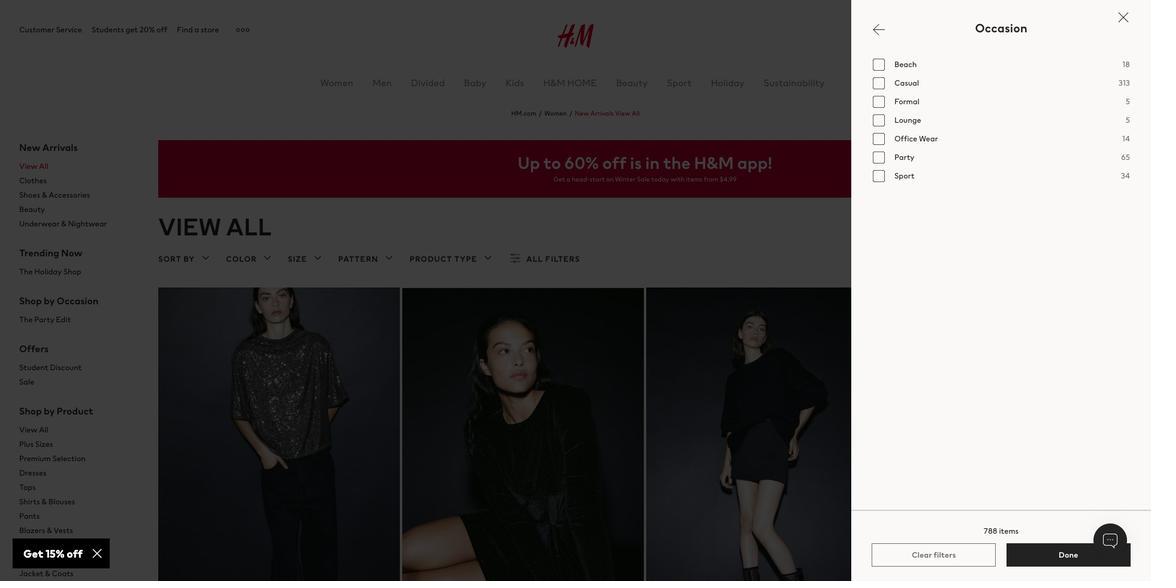 Task type: locate. For each thing, give the bounding box(es) containing it.
women right hm.com
[[544, 109, 567, 118]]

1 horizontal spatial beauty
[[616, 76, 648, 90]]

office
[[895, 133, 918, 144]]

h&m right the
[[694, 151, 734, 175]]

product down "sale" link at the left of the page
[[57, 404, 93, 419]]

close black image
[[1117, 10, 1131, 25]]

5 down 313
[[1126, 96, 1130, 107]]

0 vertical spatial sport
[[667, 76, 692, 90]]

2 the from the top
[[19, 314, 33, 326]]

0 vertical spatial a
[[194, 24, 199, 35]]

off inside "up to 60% off is in the h&m app! get a head-start on winter sale today with items from $4.99"
[[603, 151, 627, 175]]

0 horizontal spatial /
[[539, 109, 542, 118]]

store
[[201, 24, 219, 35]]

mesh sock bootsmodel image
[[646, 288, 888, 582]]

0 horizontal spatial a
[[194, 24, 199, 35]]

tops
[[19, 482, 36, 494]]

0 vertical spatial view all link
[[19, 160, 139, 174]]

women link
[[320, 76, 353, 90], [544, 109, 567, 118]]

1 the from the top
[[19, 266, 33, 278]]

h&m inside header.primary.navigation element
[[543, 76, 566, 90]]

beauty link up new arrivals view all link
[[616, 76, 648, 90]]

men link
[[373, 76, 392, 90]]

kids
[[506, 76, 524, 90]]

women left "men" link
[[320, 76, 353, 90]]

arrivals down home
[[591, 109, 614, 118]]

women inside view all main content
[[544, 109, 567, 118]]

sport left holiday link
[[667, 76, 692, 90]]

a right get
[[567, 175, 571, 184]]

1 horizontal spatial items
[[999, 526, 1019, 537]]

a
[[194, 24, 199, 35], [567, 175, 571, 184]]

the inside trending now the holiday shop
[[19, 266, 33, 278]]

favorites
[[1012, 23, 1045, 34]]

1 horizontal spatial h&m
[[694, 151, 734, 175]]

holiday
[[711, 76, 745, 90], [34, 266, 62, 278]]

service
[[56, 24, 82, 35]]

1 horizontal spatial /
[[570, 109, 573, 118]]

1 horizontal spatial product
[[410, 254, 452, 265]]

1 vertical spatial holiday
[[34, 266, 62, 278]]

0 horizontal spatial women link
[[320, 76, 353, 90]]

sort by button
[[158, 251, 213, 268]]

1 vertical spatial shop
[[19, 294, 42, 308]]

party down "office" at right
[[895, 151, 915, 163]]

shop down now
[[63, 266, 81, 278]]

holiday right sport link
[[711, 76, 745, 90]]

1 vertical spatial arrivals
[[42, 140, 78, 155]]

sustainability
[[764, 76, 825, 90]]

1 horizontal spatial a
[[567, 175, 571, 184]]

0 vertical spatial new
[[575, 109, 589, 118]]

/ down the h&m home "link"
[[570, 109, 573, 118]]

0 vertical spatial holiday
[[711, 76, 745, 90]]

items right with
[[686, 175, 703, 184]]

find a store link
[[177, 24, 219, 35]]

clear
[[912, 550, 932, 561]]

women link right hm.com
[[544, 109, 567, 118]]

product type
[[410, 254, 477, 265]]

new
[[575, 109, 589, 118], [19, 140, 40, 155]]

1 vertical spatial sport
[[895, 170, 915, 181]]

2 vertical spatial view
[[19, 425, 37, 436]]

trending now the holiday shop
[[19, 246, 83, 278]]

0 horizontal spatial h&m
[[543, 76, 566, 90]]

1 vertical spatial off
[[603, 151, 627, 175]]

2 vertical spatial shop
[[19, 404, 42, 419]]

by inside shop by product view all plus sizes premium selection dresses tops shirts & blouses pants blazers & vests jeans cardigans & sweaters jacket & coats
[[44, 404, 55, 419]]

1 horizontal spatial sport
[[895, 170, 915, 181]]

view up the "is"
[[615, 109, 631, 118]]

tops link
[[19, 481, 139, 495]]

0 horizontal spatial sport
[[667, 76, 692, 90]]

1 vertical spatial women
[[544, 109, 567, 118]]

1 vertical spatial by
[[44, 294, 55, 308]]

view up plus
[[19, 425, 37, 436]]

view all link up shoes & accessories link
[[19, 160, 139, 174]]

by up the sizes
[[44, 404, 55, 419]]

0 vertical spatial occasion
[[975, 19, 1028, 37]]

0 horizontal spatial women
[[320, 76, 353, 90]]

items inside "up to 60% off is in the h&m app! get a head-start on winter sale today with items from $4.99"
[[686, 175, 703, 184]]

plus
[[19, 439, 34, 450]]

beauty
[[616, 76, 648, 90], [19, 204, 45, 215]]

premium selection link
[[19, 452, 139, 467]]

all up the sizes
[[39, 425, 48, 436]]

beauty link up the nightwear
[[19, 203, 139, 217]]

beauty up new arrivals view all link
[[616, 76, 648, 90]]

arrivals up clothes link
[[42, 140, 78, 155]]

1 vertical spatial a
[[567, 175, 571, 184]]

0 vertical spatial beauty
[[616, 76, 648, 90]]

5 for formal
[[1126, 96, 1130, 107]]

items right 788
[[999, 526, 1019, 537]]

offers
[[19, 342, 49, 356]]

(2)
[[1122, 23, 1132, 34]]

0 vertical spatial off
[[157, 24, 167, 35]]

new up clothes
[[19, 140, 40, 155]]

view up clothes
[[19, 161, 37, 172]]

shop inside shop by product view all plus sizes premium selection dresses tops shirts & blouses pants blazers & vests jeans cardigans & sweaters jacket & coats
[[19, 404, 42, 419]]

0 horizontal spatial sale
[[19, 377, 34, 388]]

& left vests
[[47, 525, 52, 537]]

1 horizontal spatial women link
[[544, 109, 567, 118]]

in right sign
[[979, 23, 985, 34]]

0 vertical spatial women
[[320, 76, 353, 90]]

1 horizontal spatial arrivals
[[591, 109, 614, 118]]

new inside new arrivals view all clothes shoes & accessories beauty underwear & nightwear
[[19, 140, 40, 155]]

party left edit
[[34, 314, 54, 326]]

sport down "office" at right
[[895, 170, 915, 181]]

lounge
[[895, 114, 922, 126]]

in right the "is"
[[645, 151, 660, 175]]

1 vertical spatial occasion
[[57, 294, 99, 308]]

the
[[19, 266, 33, 278], [19, 314, 33, 326]]

2 5 from the top
[[1126, 114, 1130, 126]]

0 horizontal spatial off
[[157, 24, 167, 35]]

0 vertical spatial shop
[[63, 266, 81, 278]]

clear filters
[[912, 550, 956, 561]]

product left "type" on the left top of the page
[[410, 254, 452, 265]]

by up the party edit link
[[44, 294, 55, 308]]

women link left "men" link
[[320, 76, 353, 90]]

done button
[[1007, 544, 1131, 567]]

rhinestone-trimmed jacketmodel image
[[891, 288, 1132, 582]]

0 vertical spatial 5
[[1126, 96, 1130, 107]]

&
[[42, 189, 47, 201], [61, 218, 66, 230], [42, 497, 47, 508], [47, 525, 52, 537], [58, 554, 63, 566], [45, 569, 50, 580]]

underwear & nightwear link
[[19, 217, 139, 231]]

5 for lounge
[[1126, 114, 1130, 126]]

& up "coats"
[[58, 554, 63, 566]]

student discount link
[[19, 361, 139, 375]]

sign
[[962, 23, 977, 34]]

0 horizontal spatial new
[[19, 140, 40, 155]]

jacket & coats link
[[19, 567, 139, 582]]

0 vertical spatial items
[[686, 175, 703, 184]]

1 vertical spatial product
[[57, 404, 93, 419]]

1 vertical spatial sale
[[19, 377, 34, 388]]

1 vertical spatial 5
[[1126, 114, 1130, 126]]

sale inside "up to 60% off is in the h&m app! get a head-start on winter sale today with items from $4.99"
[[637, 175, 650, 184]]

new arrivals view all link
[[575, 109, 640, 118]]

view inside new arrivals view all clothes shoes & accessories beauty underwear & nightwear
[[19, 161, 37, 172]]

blouses
[[48, 497, 75, 508]]

sport inside header.primary.navigation element
[[667, 76, 692, 90]]

the up offers
[[19, 314, 33, 326]]

0 horizontal spatial beauty link
[[19, 203, 139, 217]]

off
[[157, 24, 167, 35], [603, 151, 627, 175]]

by inside shop by occasion the party edit
[[44, 294, 55, 308]]

2 view all link from the top
[[19, 423, 139, 438]]

5 up 14
[[1126, 114, 1130, 126]]

0 vertical spatial by
[[184, 254, 195, 265]]

beach
[[895, 58, 917, 70]]

nightwear
[[68, 218, 107, 230]]

0 vertical spatial arrivals
[[591, 109, 614, 118]]

view all main content
[[0, 0, 1151, 582]]

0 vertical spatial women link
[[320, 76, 353, 90]]

in
[[979, 23, 985, 34], [645, 151, 660, 175]]

now
[[61, 246, 83, 260]]

head-
[[572, 175, 590, 184]]

1 vertical spatial party
[[34, 314, 54, 326]]

1 vertical spatial h&m
[[694, 151, 734, 175]]

divided link
[[411, 76, 445, 90]]

2 vertical spatial by
[[44, 404, 55, 419]]

all up the "is"
[[632, 109, 640, 118]]

1 horizontal spatial holiday
[[711, 76, 745, 90]]

a inside "up to 60% off is in the h&m app! get a head-start on winter sale today with items from $4.99"
[[567, 175, 571, 184]]

cardigans
[[19, 554, 56, 566]]

view all
[[158, 209, 272, 244]]

find a store
[[177, 24, 219, 35]]

2 / from the left
[[570, 109, 573, 118]]

wear
[[919, 133, 938, 144]]

1 vertical spatial beauty
[[19, 204, 45, 215]]

1 vertical spatial new
[[19, 140, 40, 155]]

h&m left home
[[543, 76, 566, 90]]

arrivals
[[591, 109, 614, 118], [42, 140, 78, 155]]

/ right the hm.com link
[[539, 109, 542, 118]]

1 vertical spatial view all link
[[19, 423, 139, 438]]

0 vertical spatial view
[[615, 109, 631, 118]]

1 horizontal spatial sale
[[637, 175, 650, 184]]

1 vertical spatial all
[[39, 161, 48, 172]]

party inside shop by occasion the party edit
[[34, 314, 54, 326]]

0 horizontal spatial items
[[686, 175, 703, 184]]

2 vertical spatial all
[[39, 425, 48, 436]]

all up clothes
[[39, 161, 48, 172]]

start
[[590, 175, 605, 184]]

holiday down trending
[[34, 266, 62, 278]]

sale left today
[[637, 175, 650, 184]]

1 vertical spatial beauty link
[[19, 203, 139, 217]]

find
[[177, 24, 193, 35]]

1 5 from the top
[[1126, 96, 1130, 107]]

product inside shop by product view all plus sizes premium selection dresses tops shirts & blouses pants blazers & vests jeans cardigans & sweaters jacket & coats
[[57, 404, 93, 419]]

0 horizontal spatial in
[[645, 151, 660, 175]]

beauty down shoes
[[19, 204, 45, 215]]

& left the nightwear
[[61, 218, 66, 230]]

pattern
[[338, 254, 379, 265]]

offers student discount sale
[[19, 342, 82, 388]]

off left the "is"
[[603, 151, 627, 175]]

34
[[1121, 170, 1130, 181]]

1 vertical spatial view
[[19, 161, 37, 172]]

1 horizontal spatial occasion
[[975, 19, 1028, 37]]

0 horizontal spatial holiday
[[34, 266, 62, 278]]

by right sort
[[184, 254, 195, 265]]

0 horizontal spatial party
[[34, 314, 54, 326]]

holiday link
[[711, 76, 745, 90]]

underwear
[[19, 218, 60, 230]]

sport inside view all main content
[[895, 170, 915, 181]]

sort by
[[158, 254, 195, 265]]

off right 20%
[[157, 24, 167, 35]]

sport
[[667, 76, 692, 90], [895, 170, 915, 181]]

kids link
[[506, 76, 524, 90]]

all inside new arrivals view all clothes shoes & accessories beauty underwear & nightwear
[[39, 161, 48, 172]]

up to 60% off is in the h&m app! get a head-start on winter sale today with items from $4.99
[[518, 151, 773, 184]]

get
[[126, 24, 138, 35]]

20%
[[140, 24, 155, 35]]

shop for product
[[19, 404, 42, 419]]

shop inside shop by occasion the party edit
[[19, 294, 42, 308]]

occasion inside shop by occasion the party edit
[[57, 294, 99, 308]]

0 vertical spatial h&m
[[543, 76, 566, 90]]

students
[[92, 24, 124, 35]]

0 vertical spatial product
[[410, 254, 452, 265]]

1 horizontal spatial off
[[603, 151, 627, 175]]

5
[[1126, 96, 1130, 107], [1126, 114, 1130, 126]]

0 vertical spatial the
[[19, 266, 33, 278]]

arrivals inside new arrivals view all clothes shoes & accessories beauty underwear & nightwear
[[42, 140, 78, 155]]

by for occasion
[[44, 294, 55, 308]]

a right find
[[194, 24, 199, 35]]

shop down trending now the holiday shop
[[19, 294, 42, 308]]

sale inside "offers student discount sale"
[[19, 377, 34, 388]]

1 horizontal spatial party
[[895, 151, 915, 163]]

0 vertical spatial beauty link
[[616, 76, 648, 90]]

1 vertical spatial in
[[645, 151, 660, 175]]

1 horizontal spatial in
[[979, 23, 985, 34]]

size
[[288, 254, 307, 265]]

view all link up premium selection link
[[19, 423, 139, 438]]

sale down student
[[19, 377, 34, 388]]

65
[[1122, 151, 1130, 163]]

shop up plus
[[19, 404, 42, 419]]

new down home
[[575, 109, 589, 118]]

0 vertical spatial in
[[979, 23, 985, 34]]

sustainability link
[[764, 76, 825, 90]]

the down trending
[[19, 266, 33, 278]]

1 vertical spatial the
[[19, 314, 33, 326]]

& right shirts at the left
[[42, 497, 47, 508]]

to
[[544, 151, 561, 175]]

0 horizontal spatial occasion
[[57, 294, 99, 308]]

0 horizontal spatial beauty
[[19, 204, 45, 215]]

shop inside trending now the holiday shop
[[63, 266, 81, 278]]

view inside shop by product view all plus sizes premium selection dresses tops shirts & blouses pants blazers & vests jeans cardigans & sweaters jacket & coats
[[19, 425, 37, 436]]

1 horizontal spatial women
[[544, 109, 567, 118]]

off inside header.primary.navigation element
[[157, 24, 167, 35]]

0 horizontal spatial product
[[57, 404, 93, 419]]

baby link
[[464, 76, 487, 90]]

sign in button
[[943, 22, 985, 36]]

size button
[[288, 251, 325, 268]]

shop
[[63, 266, 81, 278], [19, 294, 42, 308], [19, 404, 42, 419]]

today
[[651, 175, 669, 184]]

0 horizontal spatial arrivals
[[42, 140, 78, 155]]

0 vertical spatial sale
[[637, 175, 650, 184]]



Task type: describe. For each thing, give the bounding box(es) containing it.
by for product
[[44, 404, 55, 419]]

off for 60%
[[603, 151, 627, 175]]

shoes & accessories link
[[19, 188, 139, 203]]

filters
[[934, 550, 956, 561]]

shop by product view all plus sizes premium selection dresses tops shirts & blouses pants blazers & vests jeans cardigans & sweaters jacket & coats
[[19, 404, 98, 580]]

beauty inside header.primary.navigation element
[[616, 76, 648, 90]]

1 vertical spatial items
[[999, 526, 1019, 537]]

knot-detail jersey dressmodel image
[[402, 288, 644, 582]]

pattern button
[[338, 251, 397, 268]]

h&m inside "up to 60% off is in the h&m app! get a head-start on winter sale today with items from $4.99"
[[694, 151, 734, 175]]

from
[[704, 175, 719, 184]]

clothes
[[19, 175, 47, 186]]

& right shoes
[[42, 189, 47, 201]]

dresses
[[19, 468, 47, 479]]

dresses link
[[19, 467, 139, 481]]

1 horizontal spatial new
[[575, 109, 589, 118]]

shopping bag (2)
[[1071, 23, 1132, 34]]

jeans link
[[19, 539, 139, 553]]

color
[[226, 254, 257, 265]]

shirts & blouses link
[[19, 495, 139, 510]]

clothes link
[[19, 174, 139, 188]]

women inside header.primary.navigation element
[[320, 76, 353, 90]]

customer service
[[19, 24, 82, 35]]

0 vertical spatial party
[[895, 151, 915, 163]]

on
[[606, 175, 614, 184]]

accessories
[[49, 189, 90, 201]]

by inside sort by dropdown button
[[184, 254, 195, 265]]

1 vertical spatial women link
[[544, 109, 567, 118]]

shop by occasion the party edit
[[19, 294, 99, 326]]

product inside 'dropdown button'
[[410, 254, 452, 265]]

all inside shop by product view all plus sizes premium selection dresses tops shirts & blouses pants blazers & vests jeans cardigans & sweaters jacket & coats
[[39, 425, 48, 436]]

formal
[[895, 96, 920, 107]]

pants link
[[19, 510, 139, 524]]

sport link
[[667, 76, 692, 90]]

premium
[[19, 453, 51, 465]]

students get 20% off link
[[92, 24, 167, 35]]

baby
[[464, 76, 487, 90]]

60%
[[565, 151, 599, 175]]

all
[[226, 209, 272, 244]]

h&m home link
[[543, 76, 597, 90]]

beauty inside new arrivals view all clothes shoes & accessories beauty underwear & nightwear
[[19, 204, 45, 215]]

new arrivals view all clothes shoes & accessories beauty underwear & nightwear
[[19, 140, 107, 230]]

vests
[[54, 525, 73, 537]]

product type button
[[410, 251, 495, 268]]

plus sizes link
[[19, 438, 139, 452]]

sale link
[[19, 375, 139, 390]]

men
[[373, 76, 392, 90]]

14
[[1123, 133, 1130, 144]]

sign in
[[962, 23, 985, 34]]

students get 20% off
[[92, 24, 167, 35]]

shirts
[[19, 497, 40, 508]]

casual
[[895, 77, 919, 88]]

h&m home
[[543, 76, 597, 90]]

in inside "up to 60% off is in the h&m app! get a head-start on winter sale today with items from $4.99"
[[645, 151, 660, 175]]

up
[[518, 151, 540, 175]]

color button
[[226, 251, 275, 268]]

favorites link
[[993, 22, 1045, 36]]

1 / from the left
[[539, 109, 542, 118]]

18
[[1123, 58, 1130, 70]]

shoes
[[19, 189, 40, 201]]

hm.com / women / new arrivals view all
[[511, 109, 640, 118]]

header.primary.navigation element
[[19, 10, 1151, 90]]

1 horizontal spatial beauty link
[[616, 76, 648, 90]]

student
[[19, 362, 48, 374]]

discount
[[50, 362, 82, 374]]

type
[[455, 254, 477, 265]]

shop for occasion
[[19, 294, 42, 308]]

0 vertical spatial all
[[632, 109, 640, 118]]

divided
[[411, 76, 445, 90]]

holiday inside trending now the holiday shop
[[34, 266, 62, 278]]

jacket
[[19, 569, 43, 580]]

$4.99
[[720, 175, 737, 184]]

sequined topmodel image
[[158, 288, 400, 582]]

with
[[671, 175, 685, 184]]

pants
[[19, 511, 40, 522]]

sort
[[158, 254, 182, 265]]

the
[[663, 151, 691, 175]]

is
[[630, 151, 642, 175]]

selection
[[52, 453, 86, 465]]

off for 20%
[[157, 24, 167, 35]]

customer
[[19, 24, 54, 35]]

winter
[[615, 175, 636, 184]]

holiday inside header.primary.navigation element
[[711, 76, 745, 90]]

788 items
[[984, 526, 1019, 537]]

edit
[[56, 314, 71, 326]]

cardigans & sweaters link
[[19, 553, 139, 567]]

hm.com
[[511, 109, 537, 118]]

& left "coats"
[[45, 569, 50, 580]]

in inside button
[[979, 23, 985, 34]]

blazers & vests link
[[19, 524, 139, 539]]

788
[[984, 526, 998, 537]]

the inside shop by occasion the party edit
[[19, 314, 33, 326]]

trending
[[19, 246, 59, 260]]

1 view all link from the top
[[19, 160, 139, 174]]

clear filters button
[[872, 544, 996, 567]]

done
[[1059, 550, 1079, 561]]

h&m image
[[558, 24, 594, 48]]

hm.com link
[[511, 109, 537, 118]]



Task type: vqa. For each thing, say whether or not it's contained in the screenshot.


